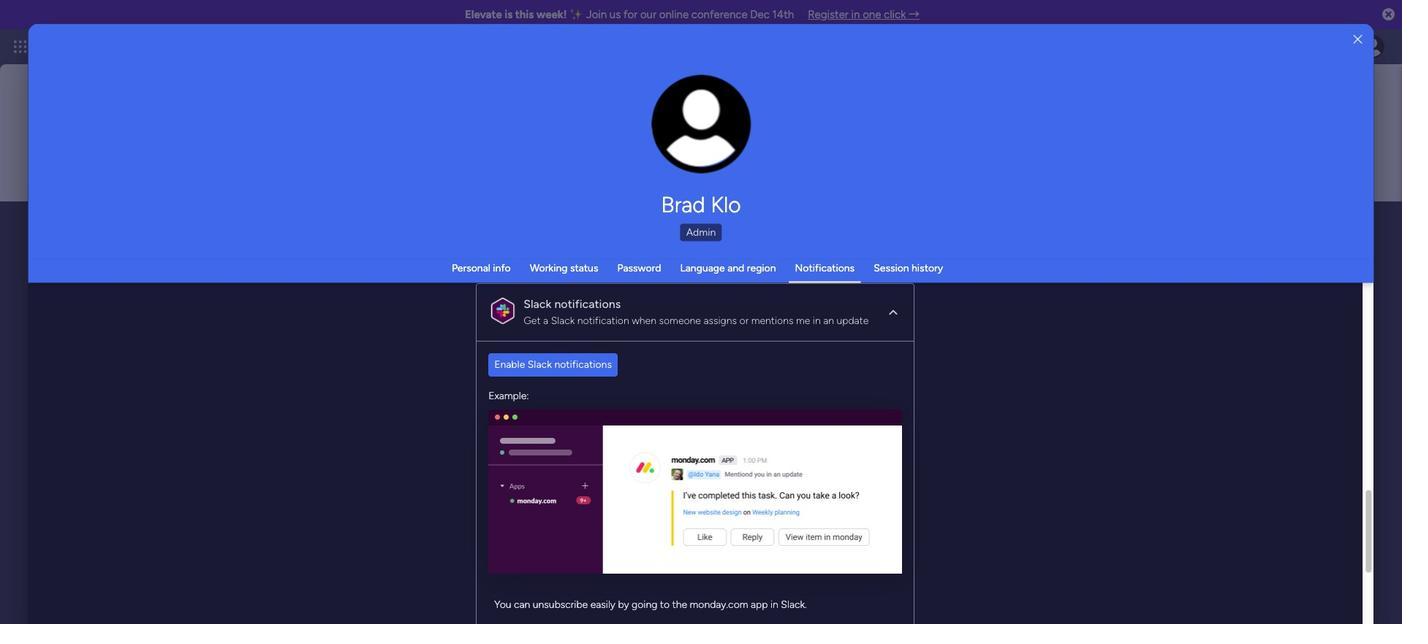 Task type: describe. For each thing, give the bounding box(es) containing it.
notifications inside enable slack notifications button
[[555, 359, 612, 372]]

easily
[[591, 599, 616, 612]]

the
[[672, 599, 687, 612]]

session
[[874, 262, 909, 274]]

info
[[493, 262, 511, 274]]

profile
[[706, 132, 732, 143]]

✨
[[570, 8, 583, 21]]

select product image
[[13, 39, 28, 54]]

status
[[570, 262, 598, 274]]

an
[[823, 315, 834, 328]]

update
[[837, 315, 869, 328]]

password
[[617, 262, 661, 274]]

enable
[[495, 359, 525, 372]]

us
[[610, 8, 621, 21]]

0 vertical spatial in
[[851, 8, 860, 21]]

register in one click →
[[808, 8, 920, 21]]

region
[[747, 262, 776, 274]]

klo
[[711, 192, 741, 218]]

history
[[912, 262, 943, 274]]

slack notifications get a slack notification when someone assigns or mentions me in an update
[[524, 298, 869, 328]]

register
[[808, 8, 849, 21]]

1 vertical spatial slack
[[551, 315, 575, 328]]

our
[[640, 8, 656, 21]]

join
[[586, 8, 607, 21]]

elevate
[[465, 8, 502, 21]]

region containing enable slack notifications
[[477, 342, 914, 625]]

password link
[[617, 262, 661, 274]]

app
[[751, 599, 768, 612]]

brad
[[661, 192, 705, 218]]

to
[[660, 599, 670, 612]]

online
[[659, 8, 689, 21]]

notifications
[[795, 262, 855, 274]]

working status
[[530, 262, 598, 274]]

working
[[530, 262, 568, 274]]

me
[[796, 315, 810, 328]]

personal info link
[[452, 262, 511, 274]]

and
[[727, 262, 744, 274]]

example:
[[489, 391, 529, 403]]

admin
[[686, 226, 716, 238]]

conference
[[691, 8, 748, 21]]

0 horizontal spatial in
[[771, 599, 779, 612]]

monday.com
[[690, 599, 748, 612]]

brad klo
[[661, 192, 741, 218]]

elevate is this week! ✨ join us for our online conference dec 14th
[[465, 8, 794, 21]]

for
[[623, 8, 638, 21]]

enable slack notifications button
[[489, 354, 618, 378]]

picture
[[686, 144, 716, 155]]

a
[[543, 315, 549, 328]]

or
[[740, 315, 749, 328]]

session history link
[[874, 262, 943, 274]]

by
[[618, 599, 629, 612]]

notifications inside "slack notifications get a slack notification when someone assigns or mentions me in an update"
[[555, 298, 621, 312]]

change profile picture button
[[652, 75, 751, 174]]



Task type: vqa. For each thing, say whether or not it's contained in the screenshot.
→
yes



Task type: locate. For each thing, give the bounding box(es) containing it.
slack right a
[[551, 315, 575, 328]]

0 vertical spatial slack
[[524, 298, 552, 312]]

in inside "slack notifications get a slack notification when someone assigns or mentions me in an update"
[[813, 315, 821, 328]]

brad klo image
[[1361, 35, 1384, 58]]

when
[[632, 315, 657, 328]]

2 vertical spatial in
[[771, 599, 779, 612]]

None field
[[167, 208, 1343, 239]]

slack
[[524, 298, 552, 312], [551, 315, 575, 328], [528, 359, 552, 372]]

language and region link
[[680, 262, 776, 274]]

1 image
[[1189, 30, 1202, 46]]

personal info
[[452, 262, 511, 274]]

one
[[863, 8, 881, 21]]

2 horizontal spatial in
[[851, 8, 860, 21]]

in left the one at the top right of page
[[851, 8, 860, 21]]

notifications
[[555, 298, 621, 312], [555, 359, 612, 372]]

slack inside button
[[528, 359, 552, 372]]

slack up the get
[[524, 298, 552, 312]]

enable slack notifications
[[495, 359, 612, 372]]

language
[[680, 262, 725, 274]]

register in one click → link
[[808, 8, 920, 21]]

week!
[[536, 8, 567, 21]]

→
[[909, 8, 920, 21]]

this
[[515, 8, 534, 21]]

get
[[524, 315, 541, 328]]

2 vertical spatial slack
[[528, 359, 552, 372]]

you can unsubscribe easily by going to the monday.com app in slack.
[[495, 599, 807, 612]]

unsubscribe
[[533, 599, 588, 612]]

notifications link
[[795, 262, 855, 274]]

language and region
[[680, 262, 776, 274]]

in right app at bottom
[[771, 599, 779, 612]]

in left an
[[813, 315, 821, 328]]

notifications up "notification"
[[555, 298, 621, 312]]

2 notifications from the top
[[555, 359, 612, 372]]

click
[[884, 8, 906, 21]]

working status link
[[530, 262, 598, 274]]

brad klo button
[[500, 192, 902, 218]]

you
[[495, 599, 512, 612]]

personal
[[452, 262, 490, 274]]

slack.
[[781, 599, 807, 612]]

can
[[514, 599, 530, 612]]

slack right enable on the left of the page
[[528, 359, 552, 372]]

session history
[[874, 262, 943, 274]]

0 vertical spatial notifications
[[555, 298, 621, 312]]

change
[[670, 132, 703, 143]]

1 vertical spatial notifications
[[555, 359, 612, 372]]

assigns
[[704, 315, 737, 328]]

close image
[[1353, 34, 1362, 45]]

going
[[632, 599, 658, 612]]

notifications down "notification"
[[555, 359, 612, 372]]

mentions
[[751, 315, 794, 328]]

region
[[477, 342, 914, 625]]

1 vertical spatial in
[[813, 315, 821, 328]]

1 notifications from the top
[[555, 298, 621, 312]]

notification
[[578, 315, 629, 328]]

is
[[505, 8, 513, 21]]

1 horizontal spatial in
[[813, 315, 821, 328]]

14th
[[772, 8, 794, 21]]

someone
[[659, 315, 701, 328]]

change profile picture
[[670, 132, 732, 155]]

in
[[851, 8, 860, 21], [813, 315, 821, 328], [771, 599, 779, 612]]

dec
[[750, 8, 770, 21]]



